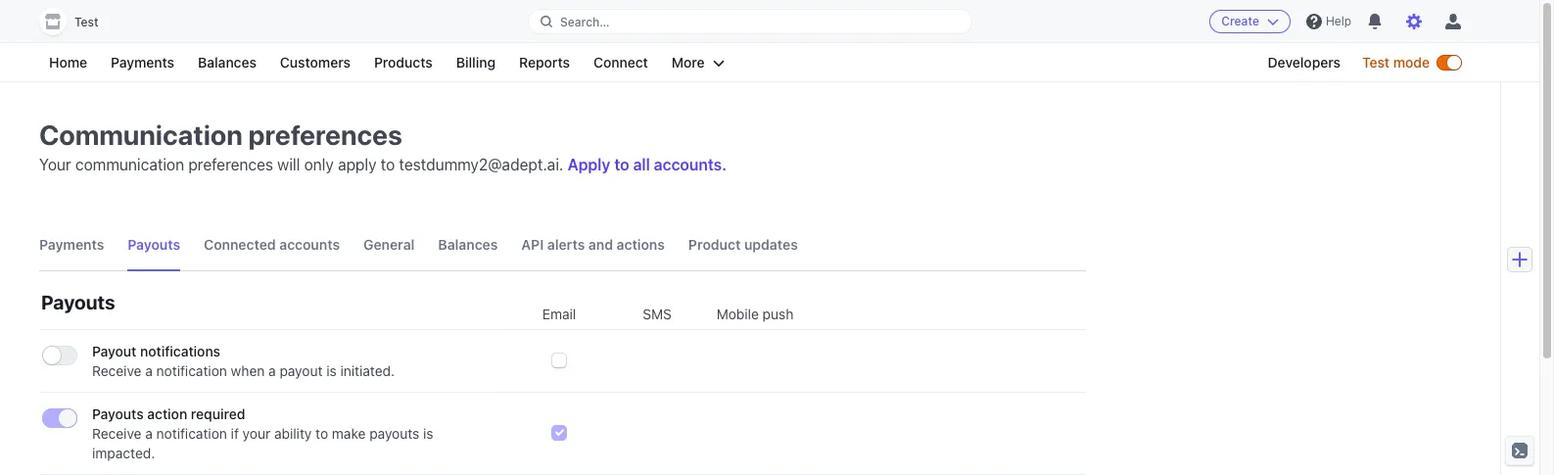 Task type: vqa. For each thing, say whether or not it's contained in the screenshot.
action
yes



Task type: describe. For each thing, give the bounding box(es) containing it.
make
[[332, 425, 366, 442]]

products link
[[364, 51, 442, 74]]

required
[[191, 405, 245, 422]]

balances inside tab list
[[438, 236, 498, 253]]

receive inside payout notifications receive a notification when a payout is initiated.
[[92, 362, 142, 379]]

if
[[231, 425, 239, 442]]

only
[[304, 156, 334, 173]]

your
[[243, 425, 271, 442]]

products
[[374, 54, 433, 71]]

alerts
[[547, 236, 585, 253]]

actions
[[617, 236, 665, 253]]

receive inside the payouts action required receive a notification if your ability to make payouts is impacted.
[[92, 425, 142, 442]]

more
[[672, 54, 705, 71]]

testdummy2@adept.ai.
[[399, 156, 564, 173]]

a inside the payouts action required receive a notification if your ability to make payouts is impacted.
[[145, 425, 153, 442]]

general
[[363, 236, 415, 253]]

tab list containing payments
[[39, 219, 1086, 271]]

0 horizontal spatial balances
[[198, 54, 257, 71]]

payout
[[92, 343, 136, 359]]

payouts action required receive a notification if your ability to make payouts is impacted.
[[92, 405, 433, 461]]

connected accounts
[[204, 236, 340, 253]]

test for test
[[74, 15, 98, 29]]

create button
[[1210, 10, 1291, 33]]

payout notifications receive a notification when a payout is initiated.
[[92, 343, 395, 379]]

when
[[231, 362, 265, 379]]

apply
[[338, 156, 377, 173]]

accounts.
[[654, 156, 727, 173]]

reports
[[519, 54, 570, 71]]

reports link
[[509, 51, 580, 74]]

ability
[[274, 425, 312, 442]]

product updates
[[688, 236, 798, 253]]

create
[[1222, 14, 1259, 28]]

connect link
[[584, 51, 658, 74]]

email
[[542, 306, 576, 322]]

and
[[589, 236, 613, 253]]

1 vertical spatial payouts
[[41, 291, 115, 313]]

initiated.
[[340, 362, 395, 379]]

home link
[[39, 51, 97, 74]]

api
[[521, 236, 544, 253]]

developers link
[[1258, 51, 1351, 74]]

a down notifications
[[145, 362, 153, 379]]

is inside the payouts action required receive a notification if your ability to make payouts is impacted.
[[423, 425, 433, 442]]

payments link
[[101, 51, 184, 74]]

impacted.
[[92, 445, 155, 461]]

apply
[[568, 156, 611, 173]]

test for test mode
[[1362, 54, 1390, 71]]

notification inside the payouts action required receive a notification if your ability to make payouts is impacted.
[[156, 425, 227, 442]]

customers link
[[270, 51, 360, 74]]

help button
[[1299, 6, 1359, 37]]



Task type: locate. For each thing, give the bounding box(es) containing it.
to left the all
[[614, 156, 629, 173]]

0 vertical spatial is
[[326, 362, 337, 379]]

payouts
[[370, 425, 419, 442]]

search…
[[560, 14, 610, 29]]

receive up the "impacted."
[[92, 425, 142, 442]]

1 notification from the top
[[156, 362, 227, 379]]

payments for 'payments' link
[[111, 54, 174, 71]]

notification down action
[[156, 425, 227, 442]]

preferences left will
[[188, 156, 273, 173]]

0 vertical spatial receive
[[92, 362, 142, 379]]

product
[[688, 236, 741, 253]]

1 vertical spatial payments
[[39, 236, 104, 253]]

Search… text field
[[529, 9, 972, 34]]

payouts
[[128, 236, 180, 253], [41, 291, 115, 313], [92, 405, 144, 422]]

balances left api
[[438, 236, 498, 253]]

billing
[[456, 54, 496, 71]]

payments for tab list containing payments
[[39, 236, 104, 253]]

receive down payout
[[92, 362, 142, 379]]

to right apply
[[381, 156, 395, 173]]

1 vertical spatial notification
[[156, 425, 227, 442]]

receive
[[92, 362, 142, 379], [92, 425, 142, 442]]

payouts up the "impacted."
[[92, 405, 144, 422]]

payouts down communication
[[128, 236, 180, 253]]

payments
[[111, 54, 174, 71], [39, 236, 104, 253]]

a
[[145, 362, 153, 379], [268, 362, 276, 379], [145, 425, 153, 442]]

payouts inside tab list
[[128, 236, 180, 253]]

1 horizontal spatial to
[[381, 156, 395, 173]]

payments inside tab list
[[39, 236, 104, 253]]

test left mode
[[1362, 54, 1390, 71]]

1 horizontal spatial test
[[1362, 54, 1390, 71]]

0 horizontal spatial test
[[74, 15, 98, 29]]

0 vertical spatial payouts
[[128, 236, 180, 253]]

0 horizontal spatial to
[[316, 425, 328, 442]]

communication preferences your communication preferences will only apply to testdummy2@adept.ai. apply to all accounts.
[[39, 119, 727, 173]]

communication
[[75, 156, 184, 173]]

1 horizontal spatial balances
[[438, 236, 498, 253]]

test inside button
[[74, 15, 98, 29]]

0 horizontal spatial is
[[326, 362, 337, 379]]

help
[[1326, 14, 1352, 28]]

test up home
[[74, 15, 98, 29]]

1 vertical spatial test
[[1362, 54, 1390, 71]]

sms
[[643, 306, 672, 322]]

apply to all accounts. button
[[568, 156, 727, 173]]

is
[[326, 362, 337, 379], [423, 425, 433, 442]]

all
[[633, 156, 650, 173]]

mode
[[1393, 54, 1430, 71]]

more button
[[662, 51, 734, 74]]

2 notification from the top
[[156, 425, 227, 442]]

push
[[763, 306, 794, 322]]

api alerts and actions
[[521, 236, 665, 253]]

0 horizontal spatial payments
[[39, 236, 104, 253]]

to inside the payouts action required receive a notification if your ability to make payouts is impacted.
[[316, 425, 328, 442]]

1 receive from the top
[[92, 362, 142, 379]]

payments up communication
[[111, 54, 174, 71]]

test mode
[[1362, 54, 1430, 71]]

payouts up payout
[[41, 291, 115, 313]]

action
[[147, 405, 187, 422]]

a right when
[[268, 362, 276, 379]]

notification inside payout notifications receive a notification when a payout is initiated.
[[156, 362, 227, 379]]

0 vertical spatial test
[[74, 15, 98, 29]]

payouts inside the payouts action required receive a notification if your ability to make payouts is impacted.
[[92, 405, 144, 422]]

home
[[49, 54, 87, 71]]

2 horizontal spatial to
[[614, 156, 629, 173]]

billing link
[[446, 51, 505, 74]]

accounts
[[279, 236, 340, 253]]

tab list
[[39, 219, 1086, 271]]

to left make
[[316, 425, 328, 442]]

mobile push
[[717, 306, 794, 322]]

connected
[[204, 236, 276, 253]]

payments down your
[[39, 236, 104, 253]]

1 horizontal spatial payments
[[111, 54, 174, 71]]

2 vertical spatial payouts
[[92, 405, 144, 422]]

balances right 'payments' link
[[198, 54, 257, 71]]

1 vertical spatial receive
[[92, 425, 142, 442]]

notification down notifications
[[156, 362, 227, 379]]

to
[[381, 156, 395, 173], [614, 156, 629, 173], [316, 425, 328, 442]]

0 vertical spatial notification
[[156, 362, 227, 379]]

developers
[[1268, 54, 1341, 71]]

payout
[[280, 362, 323, 379]]

1 vertical spatial balances
[[438, 236, 498, 253]]

is right payout
[[326, 362, 337, 379]]

balances
[[198, 54, 257, 71], [438, 236, 498, 253]]

balances link
[[188, 51, 266, 74]]

will
[[277, 156, 300, 173]]

is inside payout notifications receive a notification when a payout is initiated.
[[326, 362, 337, 379]]

updates
[[744, 236, 798, 253]]

a down action
[[145, 425, 153, 442]]

1 vertical spatial preferences
[[188, 156, 273, 173]]

0 vertical spatial payments
[[111, 54, 174, 71]]

is right 'payouts'
[[423, 425, 433, 442]]

preferences
[[248, 119, 402, 151], [188, 156, 273, 173]]

mobile
[[717, 306, 759, 322]]

notification
[[156, 362, 227, 379], [156, 425, 227, 442]]

1 vertical spatial is
[[423, 425, 433, 442]]

your
[[39, 156, 71, 173]]

1 horizontal spatial is
[[423, 425, 433, 442]]

2 receive from the top
[[92, 425, 142, 442]]

Search… search field
[[529, 9, 972, 34]]

preferences up only
[[248, 119, 402, 151]]

0 vertical spatial preferences
[[248, 119, 402, 151]]

connect
[[594, 54, 648, 71]]

0 vertical spatial balances
[[198, 54, 257, 71]]

test
[[74, 15, 98, 29], [1362, 54, 1390, 71]]

customers
[[280, 54, 351, 71]]

notifications
[[140, 343, 220, 359]]

communication
[[39, 119, 243, 151]]

test button
[[39, 8, 118, 35]]



